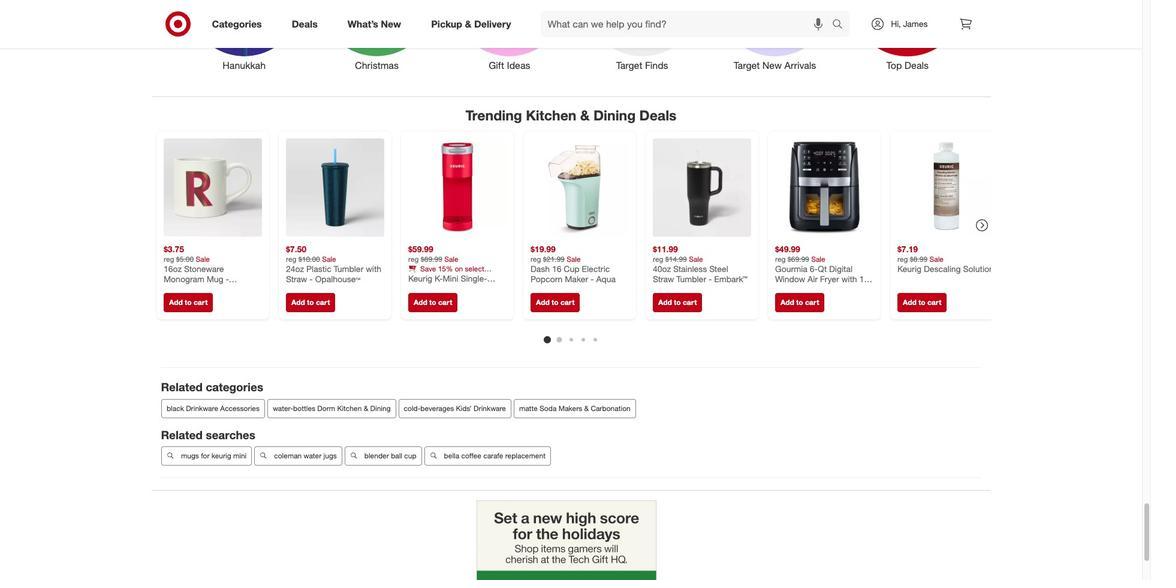 Task type: locate. For each thing, give the bounding box(es) containing it.
opalhouse™ down plastic
[[315, 274, 360, 284]]

cart down mug on the left top
[[193, 298, 207, 307]]

what's new link
[[338, 11, 416, 37]]

top deals link
[[842, 0, 974, 73]]

1 add to cart button from the left
[[163, 293, 213, 312]]

add down 40oz
[[658, 298, 672, 307]]

gift ideas link
[[443, 0, 576, 73]]

5 add to cart from the left
[[658, 298, 697, 307]]

1 horizontal spatial tumbler
[[677, 274, 706, 284]]

4 cart from the left
[[561, 298, 575, 307]]

add down save
[[414, 298, 427, 307]]

- right mug on the left top
[[225, 274, 229, 284]]

add down presets
[[781, 298, 794, 307]]

keurig k-mini single-serve k-cup pod coffee maker image
[[408, 138, 507, 237], [408, 138, 507, 237]]

items left dash
[[486, 273, 503, 282]]

7 cart from the left
[[928, 298, 942, 307]]

matte soda makers & carbonation link
[[514, 399, 636, 418]]

add down 24oz
[[291, 298, 305, 307]]

sale inside $19.99 reg $21.99 sale dash 16 cup electric popcorn maker - aqua
[[567, 255, 581, 264]]

beverages
[[420, 404, 454, 413]]

cart down guided
[[805, 298, 819, 307]]

maker
[[565, 274, 588, 284]]

4 to from the left
[[552, 298, 559, 307]]

1 vertical spatial new
[[763, 60, 782, 72]]

add down popcorn
[[536, 298, 550, 307]]

1 reg from the left
[[163, 255, 174, 264]]

items
[[435, 273, 452, 282], [486, 273, 503, 282]]

reg inside $19.99 reg $21.99 sale dash 16 cup electric popcorn maker - aqua
[[531, 255, 541, 264]]

cart down maker
[[561, 298, 575, 307]]

finds
[[645, 60, 669, 72]]

2 drinkware from the left
[[474, 404, 506, 413]]

reg inside $7.19 reg $8.99 sale keurig descaling solution
[[898, 255, 908, 264]]

cart down descaling
[[928, 298, 942, 307]]

0 horizontal spatial kitchen
[[337, 404, 362, 413]]

drinkware down related categories
[[186, 404, 218, 413]]

2 related from the top
[[161, 428, 203, 442]]

0 horizontal spatial new
[[381, 18, 401, 30]]

target new arrivals link
[[709, 0, 842, 73]]

kitchen right dorm
[[337, 404, 362, 413]]

keurig descaling solution image
[[898, 138, 996, 237], [898, 138, 996, 237]]

solution
[[963, 264, 994, 274]]

delivery
[[474, 18, 511, 30]]

cart for $7.50
[[316, 298, 330, 307]]

0 vertical spatial deals
[[292, 18, 318, 30]]

mugs for keurig mini
[[181, 452, 246, 461]]

reg inside $59.99 reg $89.99 sale
[[408, 255, 419, 264]]

related for related searches
[[161, 428, 203, 442]]

reg down $7.19
[[898, 255, 908, 264]]

select
[[465, 264, 484, 273], [464, 273, 484, 282]]

1 horizontal spatial deals
[[640, 107, 677, 124]]

black
[[166, 404, 184, 413]]

to for $19.99
[[552, 298, 559, 307]]

0 vertical spatial new
[[381, 18, 401, 30]]

to for $59.99
[[429, 298, 436, 307]]

$7.19 reg $8.99 sale keurig descaling solution
[[898, 244, 994, 274]]

to down keurig
[[919, 298, 926, 307]]

0 horizontal spatial tumbler
[[334, 264, 363, 274]]

7 to from the left
[[919, 298, 926, 307]]

6 reg from the left
[[775, 255, 786, 264]]

0 horizontal spatial items
[[435, 273, 452, 282]]

24oz plastic tumbler with straw - opalhouse™ image
[[286, 138, 384, 237], [286, 138, 384, 237]]

4 reg from the left
[[531, 255, 541, 264]]

cart
[[193, 298, 207, 307], [316, 298, 330, 307], [438, 298, 452, 307], [561, 298, 575, 307], [683, 298, 697, 307], [805, 298, 819, 307], [928, 298, 942, 307]]

to down popcorn
[[552, 298, 559, 307]]

mugs
[[181, 452, 199, 461]]

aqua
[[596, 274, 616, 284]]

drinkware
[[186, 404, 218, 413], [474, 404, 506, 413]]

1 add from the left
[[169, 298, 183, 307]]

tumbler down stainless
[[677, 274, 706, 284]]

target
[[616, 60, 643, 72], [734, 60, 760, 72]]

kids'
[[456, 404, 472, 413]]

- inside $11.99 reg $14.99 sale 40oz stainless steel straw tumbler - embark™
[[709, 274, 712, 284]]

What can we help you find? suggestions appear below search field
[[541, 11, 836, 37]]

6 cart from the left
[[805, 298, 819, 307]]

sale inside $7.19 reg $8.99 sale keurig descaling solution
[[930, 255, 944, 264]]

sale right "$8.99"
[[930, 255, 944, 264]]

3 add from the left
[[414, 298, 427, 307]]

target inside target finds link
[[616, 60, 643, 72]]

bella coffee carafe replacement link
[[424, 447, 551, 466]]

opalhouse™ down monogram
[[163, 285, 209, 295]]

5 sale from the left
[[689, 255, 703, 264]]

kitchen right "trending"
[[526, 107, 577, 124]]

add to cart for $7.19
[[903, 298, 942, 307]]

2 target from the left
[[734, 60, 760, 72]]

reg inside $7.50 reg $10.00 sale 24oz plastic tumbler with straw - opalhouse™
[[286, 255, 296, 264]]

5 add from the left
[[658, 298, 672, 307]]

$10.00
[[298, 255, 320, 264]]

- down electric
[[591, 274, 594, 284]]

add to cart button down stainless
[[653, 293, 702, 312]]

to down plastic
[[307, 298, 314, 307]]

accessories
[[220, 404, 259, 413]]

to for $49.99
[[796, 298, 803, 307]]

6 add to cart button from the left
[[775, 293, 825, 312]]

matte
[[519, 404, 538, 413]]

- down plastic
[[309, 274, 313, 284]]

reg for $49.99
[[775, 255, 786, 264]]

add to cart down plastic
[[291, 298, 330, 307]]

1 straw from the left
[[286, 274, 307, 284]]

gourmia 6-qt digital window air fryer with 12 presets & guided cooking black image
[[775, 138, 874, 237], [775, 138, 874, 237]]

with left save
[[366, 264, 381, 274]]

1 vertical spatial related
[[161, 428, 203, 442]]

search button
[[827, 11, 856, 40]]

1 horizontal spatial with
[[842, 274, 857, 284]]

with inside $7.50 reg $10.00 sale 24oz plastic tumbler with straw - opalhouse™
[[366, 264, 381, 274]]

add to cart down stainless
[[658, 298, 697, 307]]

0 horizontal spatial with
[[366, 264, 381, 274]]

6 sale from the left
[[811, 255, 825, 264]]

4 add to cart from the left
[[536, 298, 575, 307]]

0 vertical spatial related
[[161, 380, 203, 394]]

sale right $5.00
[[196, 255, 210, 264]]

0 horizontal spatial dining
[[370, 404, 391, 413]]

new right what's
[[381, 18, 401, 30]]

40oz stainless steel straw tumbler - embark™ image
[[653, 138, 751, 237], [653, 138, 751, 237]]

$3.75 reg $5.00 sale 16oz stoneware monogram mug - opalhouse™
[[163, 244, 229, 295]]

sale inside $3.75 reg $5.00 sale 16oz stoneware monogram mug - opalhouse™
[[196, 255, 210, 264]]

add to cart down save
[[414, 298, 452, 307]]

2 add from the left
[[291, 298, 305, 307]]

to down save
[[429, 298, 436, 307]]

cart for $19.99
[[561, 298, 575, 307]]

sale inside $59.99 reg $89.99 sale
[[444, 255, 458, 264]]

add to cart button for $59.99
[[408, 293, 458, 312]]

add to cart button for $11.99
[[653, 293, 702, 312]]

3 add to cart button from the left
[[408, 293, 458, 312]]

target left finds
[[616, 60, 643, 72]]

opalhouse™
[[315, 274, 360, 284], [163, 285, 209, 295]]

6 add from the left
[[781, 298, 794, 307]]

0 horizontal spatial opalhouse™
[[163, 285, 209, 295]]

6 to from the left
[[796, 298, 803, 307]]

popcorn
[[531, 274, 563, 284]]

add to cart down presets
[[781, 298, 819, 307]]

add to cart button down plastic
[[286, 293, 335, 312]]

& inside '$49.99 reg $69.99 sale gourmia 6-qt digital window air fryer with 12 presets & guided cooking black'
[[806, 285, 811, 295]]

with down digital on the top right
[[842, 274, 857, 284]]

cart for $7.19
[[928, 298, 942, 307]]

sale right the 16
[[567, 255, 581, 264]]

$7.19
[[898, 244, 918, 254]]

5 add to cart button from the left
[[653, 293, 702, 312]]

add for $19.99
[[536, 298, 550, 307]]

sale up 15%
[[444, 255, 458, 264]]

0 vertical spatial dining
[[594, 107, 636, 124]]

sale right $69.99
[[811, 255, 825, 264]]

2 - from the left
[[309, 274, 313, 284]]

dash 16 cup electric popcorn maker - aqua image
[[531, 138, 629, 237], [531, 138, 629, 237]]

3 reg from the left
[[408, 255, 419, 264]]

7 add from the left
[[903, 298, 917, 307]]

4 sale from the left
[[567, 255, 581, 264]]

to for $7.19
[[919, 298, 926, 307]]

reg down '$7.50'
[[286, 255, 296, 264]]

to down presets
[[796, 298, 803, 307]]

1 to from the left
[[185, 298, 191, 307]]

2 add to cart from the left
[[291, 298, 330, 307]]

target for target finds
[[616, 60, 643, 72]]

to down monogram
[[185, 298, 191, 307]]

1 horizontal spatial new
[[763, 60, 782, 72]]

&
[[465, 18, 472, 30], [581, 107, 590, 124], [806, 285, 811, 295], [364, 404, 368, 413], [584, 404, 589, 413]]

mug
[[206, 274, 223, 284]]

tumbler
[[334, 264, 363, 274], [677, 274, 706, 284]]

3 add to cart from the left
[[414, 298, 452, 307]]

add down keurig
[[903, 298, 917, 307]]

sale right $14.99
[[689, 255, 703, 264]]

deals link
[[282, 11, 333, 37]]

3 - from the left
[[591, 274, 594, 284]]

1 vertical spatial opalhouse™
[[163, 285, 209, 295]]

to down stainless
[[674, 298, 681, 307]]

add to cart button down monogram
[[163, 293, 213, 312]]

$19.99 reg $21.99 sale dash 16 cup electric popcorn maker - aqua
[[531, 244, 616, 284]]

5 reg from the left
[[653, 255, 663, 264]]

3 sale from the left
[[444, 255, 458, 264]]

reg down $19.99
[[531, 255, 541, 264]]

$14.99
[[665, 255, 687, 264]]

4 - from the left
[[709, 274, 712, 284]]

kitchen down "$89.99"
[[408, 273, 433, 282]]

0 horizontal spatial straw
[[286, 274, 307, 284]]

0 horizontal spatial target
[[616, 60, 643, 72]]

tumbler inside $11.99 reg $14.99 sale 40oz stainless steel straw tumbler - embark™
[[677, 274, 706, 284]]

sale for $19.99
[[567, 255, 581, 264]]

related categories
[[161, 380, 263, 394]]

1 related from the top
[[161, 380, 203, 394]]

7 add to cart from the left
[[903, 298, 942, 307]]

reg down $59.99
[[408, 255, 419, 264]]

$7.50 reg $10.00 sale 24oz plastic tumbler with straw - opalhouse™
[[286, 244, 381, 284]]

add to cart button down popcorn
[[531, 293, 580, 312]]

sale inside $11.99 reg $14.99 sale 40oz stainless steel straw tumbler - embark™
[[689, 255, 703, 264]]

ideas
[[507, 60, 531, 72]]

0 horizontal spatial deals
[[292, 18, 318, 30]]

add to cart for $3.75
[[169, 298, 207, 307]]

7 add to cart button from the left
[[898, 293, 947, 312]]

straw down 24oz
[[286, 274, 307, 284]]

1 cart from the left
[[193, 298, 207, 307]]

dash
[[531, 264, 550, 274]]

2 horizontal spatial deals
[[905, 60, 929, 72]]

soda
[[540, 404, 557, 413]]

24oz
[[286, 264, 304, 274]]

add for $3.75
[[169, 298, 183, 307]]

deals
[[292, 18, 318, 30], [905, 60, 929, 72], [640, 107, 677, 124]]

5 to from the left
[[674, 298, 681, 307]]

sale for $7.19
[[930, 255, 944, 264]]

new left arrivals
[[763, 60, 782, 72]]

add for $11.99
[[658, 298, 672, 307]]

matte soda makers & carbonation
[[519, 404, 631, 413]]

cart down plastic
[[316, 298, 330, 307]]

1 - from the left
[[225, 274, 229, 284]]

add to cart button for $49.99
[[775, 293, 825, 312]]

$5.00
[[176, 255, 194, 264]]

add down monogram
[[169, 298, 183, 307]]

7 reg from the left
[[898, 255, 908, 264]]

related up mugs
[[161, 428, 203, 442]]

- down 'steel' on the right
[[709, 274, 712, 284]]

with inside '$49.99 reg $69.99 sale gourmia 6-qt digital window air fryer with 12 presets & guided cooking black'
[[842, 274, 857, 284]]

1 horizontal spatial items
[[486, 273, 503, 282]]

add to cart button down save
[[408, 293, 458, 312]]

0 vertical spatial opalhouse™
[[315, 274, 360, 284]]

tumbler right plastic
[[334, 264, 363, 274]]

descaling
[[924, 264, 961, 274]]

1 vertical spatial deals
[[905, 60, 929, 72]]

new inside 'link'
[[763, 60, 782, 72]]

reg down $11.99 at the top of the page
[[653, 255, 663, 264]]

2 straw from the left
[[653, 274, 674, 284]]

search
[[827, 19, 856, 31]]

-
[[225, 274, 229, 284], [309, 274, 313, 284], [591, 274, 594, 284], [709, 274, 712, 284]]

dining down target finds
[[594, 107, 636, 124]]

1 vertical spatial dining
[[370, 404, 391, 413]]

cart for $11.99
[[683, 298, 697, 307]]

2 horizontal spatial kitchen
[[526, 107, 577, 124]]

sale right the $10.00
[[322, 255, 336, 264]]

6 add to cart from the left
[[781, 298, 819, 307]]

7 sale from the left
[[930, 255, 944, 264]]

deals right top at the top of the page
[[905, 60, 929, 72]]

2 cart from the left
[[316, 298, 330, 307]]

4 add from the left
[[536, 298, 550, 307]]

2 add to cart button from the left
[[286, 293, 335, 312]]

items down "$89.99"
[[435, 273, 452, 282]]

reg inside $11.99 reg $14.99 sale 40oz stainless steel straw tumbler - embark™
[[653, 255, 663, 264]]

1 add to cart from the left
[[169, 298, 207, 307]]

cart down save 15% on select kitchen items on select items
[[438, 298, 452, 307]]

1 horizontal spatial straw
[[653, 274, 674, 284]]

target finds link
[[576, 0, 709, 73]]

cart down stainless
[[683, 298, 697, 307]]

reg down $3.75 on the top left
[[163, 255, 174, 264]]

1 horizontal spatial drinkware
[[474, 404, 506, 413]]

target for target new arrivals
[[734, 60, 760, 72]]

save
[[420, 264, 436, 273]]

target inside the target new arrivals 'link'
[[734, 60, 760, 72]]

1 horizontal spatial opalhouse™
[[315, 274, 360, 284]]

sale inside $7.50 reg $10.00 sale 24oz plastic tumbler with straw - opalhouse™
[[322, 255, 336, 264]]

reg for $3.75
[[163, 255, 174, 264]]

1 sale from the left
[[196, 255, 210, 264]]

target left arrivals
[[734, 60, 760, 72]]

2 reg from the left
[[286, 255, 296, 264]]

add
[[169, 298, 183, 307], [291, 298, 305, 307], [414, 298, 427, 307], [536, 298, 550, 307], [658, 298, 672, 307], [781, 298, 794, 307], [903, 298, 917, 307]]

add to cart button down keurig
[[898, 293, 947, 312]]

add to cart button down window
[[775, 293, 825, 312]]

cup
[[564, 264, 579, 274]]

cooking
[[775, 295, 807, 305]]

add to cart down monogram
[[169, 298, 207, 307]]

dining
[[594, 107, 636, 124], [370, 404, 391, 413]]

reg inside $3.75 reg $5.00 sale 16oz stoneware monogram mug - opalhouse™
[[163, 255, 174, 264]]

1 vertical spatial kitchen
[[408, 273, 433, 282]]

2 to from the left
[[307, 298, 314, 307]]

$8.99
[[910, 255, 928, 264]]

drinkware right kids' at the bottom of the page
[[474, 404, 506, 413]]

0 horizontal spatial drinkware
[[186, 404, 218, 413]]

cold-
[[404, 404, 420, 413]]

cold-beverages kids' drinkware link
[[398, 399, 511, 418]]

add to cart down popcorn
[[536, 298, 575, 307]]

black drinkware accessories
[[166, 404, 259, 413]]

reg for $11.99
[[653, 255, 663, 264]]

categories
[[206, 380, 263, 394]]

3 cart from the left
[[438, 298, 452, 307]]

kitchen inside save 15% on select kitchen items on select items
[[408, 273, 433, 282]]

reg down $49.99
[[775, 255, 786, 264]]

deals left what's
[[292, 18, 318, 30]]

straw inside $11.99 reg $14.99 sale 40oz stainless steel straw tumbler - embark™
[[653, 274, 674, 284]]

1 drinkware from the left
[[186, 404, 218, 413]]

5 cart from the left
[[683, 298, 697, 307]]

reg
[[163, 255, 174, 264], [286, 255, 296, 264], [408, 255, 419, 264], [531, 255, 541, 264], [653, 255, 663, 264], [775, 255, 786, 264], [898, 255, 908, 264]]

black
[[809, 295, 830, 305]]

gift ideas
[[489, 60, 531, 72]]

add to cart
[[169, 298, 207, 307], [291, 298, 330, 307], [414, 298, 452, 307], [536, 298, 575, 307], [658, 298, 697, 307], [781, 298, 819, 307], [903, 298, 942, 307]]

4 add to cart button from the left
[[531, 293, 580, 312]]

1 horizontal spatial target
[[734, 60, 760, 72]]

1 target from the left
[[616, 60, 643, 72]]

16oz stoneware monogram mug - opalhouse™ image
[[163, 138, 262, 237], [163, 138, 262, 237]]

2 sale from the left
[[322, 255, 336, 264]]

reg inside '$49.99 reg $69.99 sale gourmia 6-qt digital window air fryer with 12 presets & guided cooking black'
[[775, 255, 786, 264]]

qt
[[818, 264, 827, 274]]

1 horizontal spatial kitchen
[[408, 273, 433, 282]]

related up black
[[161, 380, 203, 394]]

0 vertical spatial kitchen
[[526, 107, 577, 124]]

add to cart down keurig
[[903, 298, 942, 307]]

dining left cold-
[[370, 404, 391, 413]]

deals down finds
[[640, 107, 677, 124]]

2 vertical spatial kitchen
[[337, 404, 362, 413]]

straw down 40oz
[[653, 274, 674, 284]]

$3.75
[[163, 244, 184, 254]]

sale inside '$49.99 reg $69.99 sale gourmia 6-qt digital window air fryer with 12 presets & guided cooking black'
[[811, 255, 825, 264]]

1 horizontal spatial dining
[[594, 107, 636, 124]]

3 to from the left
[[429, 298, 436, 307]]



Task type: vqa. For each thing, say whether or not it's contained in the screenshot.
the opalhouse™ to the left
yes



Task type: describe. For each thing, give the bounding box(es) containing it.
searches
[[206, 428, 255, 442]]

cart for $59.99
[[438, 298, 452, 307]]

2 items from the left
[[486, 273, 503, 282]]

2 vertical spatial deals
[[640, 107, 677, 124]]

stoneware
[[184, 264, 224, 274]]

$11.99 reg $14.99 sale 40oz stainless steel straw tumbler - embark™
[[653, 244, 747, 284]]

makers
[[559, 404, 582, 413]]

blender ball cup link
[[344, 447, 422, 466]]

water-bottles dorm kitchen & dining link
[[267, 399, 396, 418]]

to for $11.99
[[674, 298, 681, 307]]

- inside $3.75 reg $5.00 sale 16oz stoneware monogram mug - opalhouse™
[[225, 274, 229, 284]]

reg for $59.99
[[408, 255, 419, 264]]

bella coffee carafe replacement
[[444, 452, 546, 461]]

categories
[[212, 18, 262, 30]]

pickup
[[431, 18, 462, 30]]

add to cart for $19.99
[[536, 298, 575, 307]]

james
[[904, 19, 928, 29]]

mini
[[233, 452, 246, 461]]

16
[[552, 264, 561, 274]]

40oz
[[653, 264, 671, 274]]

digital
[[829, 264, 853, 274]]

steel
[[709, 264, 728, 274]]

bottles
[[293, 404, 315, 413]]

gourmia
[[775, 264, 808, 274]]

christmas
[[355, 60, 399, 72]]

cold-beverages kids' drinkware
[[404, 404, 506, 413]]

blender ball cup
[[364, 452, 416, 461]]

to for $7.50
[[307, 298, 314, 307]]

related for related categories
[[161, 380, 203, 394]]

add to cart for $59.99
[[414, 298, 452, 307]]

add to cart button for $19.99
[[531, 293, 580, 312]]

add to cart for $7.50
[[291, 298, 330, 307]]

opalhouse™ inside $3.75 reg $5.00 sale 16oz stoneware monogram mug - opalhouse™
[[163, 285, 209, 295]]

add to cart button for $3.75
[[163, 293, 213, 312]]

new for what's
[[381, 18, 401, 30]]

coleman
[[274, 452, 302, 461]]

arrivals
[[785, 60, 817, 72]]

presets
[[775, 285, 803, 295]]

guided
[[813, 285, 841, 295]]

sale for $59.99
[[444, 255, 458, 264]]

reg for $7.50
[[286, 255, 296, 264]]

add for $49.99
[[781, 298, 794, 307]]

15%
[[438, 264, 453, 273]]

1 items from the left
[[435, 273, 452, 282]]

new for target
[[763, 60, 782, 72]]

window
[[775, 274, 805, 284]]

$59.99 reg $89.99 sale
[[408, 244, 458, 264]]

add to cart button for $7.19
[[898, 293, 947, 312]]

sale for $11.99
[[689, 255, 703, 264]]

$89.99
[[421, 255, 442, 264]]

embark™
[[714, 274, 747, 284]]

coffee
[[461, 452, 481, 461]]

sale for $49.99
[[811, 255, 825, 264]]

save 15% on select kitchen items on select items
[[408, 264, 503, 282]]

electric
[[582, 264, 610, 274]]

dorm
[[317, 404, 335, 413]]

trending
[[466, 107, 522, 124]]

straw inside $7.50 reg $10.00 sale 24oz plastic tumbler with straw - opalhouse™
[[286, 274, 307, 284]]

monogram
[[163, 274, 204, 284]]

to for $3.75
[[185, 298, 191, 307]]

mugs for keurig mini link
[[161, 447, 252, 466]]

related searches
[[161, 428, 255, 442]]

$11.99
[[653, 244, 678, 254]]

$49.99
[[775, 244, 800, 254]]

blender
[[364, 452, 389, 461]]

ball
[[391, 452, 402, 461]]

reg for $7.19
[[898, 255, 908, 264]]

cup
[[404, 452, 416, 461]]

keurig
[[211, 452, 231, 461]]

coleman water jugs
[[274, 452, 337, 461]]

black drinkware accessories link
[[161, 399, 265, 418]]

add to cart button for $7.50
[[286, 293, 335, 312]]

for
[[201, 452, 209, 461]]

what's new
[[348, 18, 401, 30]]

add for $59.99
[[414, 298, 427, 307]]

$69.99
[[788, 255, 809, 264]]

reg for $19.99
[[531, 255, 541, 264]]

water-
[[273, 404, 293, 413]]

tumbler inside $7.50 reg $10.00 sale 24oz plastic tumbler with straw - opalhouse™
[[334, 264, 363, 274]]

12
[[860, 274, 869, 284]]

hanukkah
[[223, 60, 266, 72]]

- inside $7.50 reg $10.00 sale 24oz plastic tumbler with straw - opalhouse™
[[309, 274, 313, 284]]

christmas link
[[311, 0, 443, 73]]

what's
[[348, 18, 378, 30]]

advertisement region
[[477, 501, 657, 581]]

$21.99
[[543, 255, 565, 264]]

- inside $19.99 reg $21.99 sale dash 16 cup electric popcorn maker - aqua
[[591, 274, 594, 284]]

carafe
[[483, 452, 503, 461]]

opalhouse™ inside $7.50 reg $10.00 sale 24oz plastic tumbler with straw - opalhouse™
[[315, 274, 360, 284]]

trending kitchen & dining deals
[[466, 107, 677, 124]]

target new arrivals
[[734, 60, 817, 72]]

carbonation
[[591, 404, 631, 413]]

replacement
[[505, 452, 546, 461]]

keurig
[[898, 264, 922, 274]]

$59.99
[[408, 244, 433, 254]]

hi, james
[[891, 19, 928, 29]]

add to cart for $11.99
[[658, 298, 697, 307]]

top deals
[[887, 60, 929, 72]]

water-bottles dorm kitchen & dining
[[273, 404, 391, 413]]

cart for $49.99
[[805, 298, 819, 307]]

add for $7.50
[[291, 298, 305, 307]]

fryer
[[820, 274, 839, 284]]

cart for $3.75
[[193, 298, 207, 307]]

hanukkah link
[[178, 0, 311, 73]]

air
[[808, 274, 818, 284]]

add for $7.19
[[903, 298, 917, 307]]

sale for $7.50
[[322, 255, 336, 264]]

add to cart for $49.99
[[781, 298, 819, 307]]

16oz
[[163, 264, 182, 274]]

bella
[[444, 452, 459, 461]]

coleman water jugs link
[[254, 447, 342, 466]]

sale for $3.75
[[196, 255, 210, 264]]

categories link
[[202, 11, 277, 37]]

hi,
[[891, 19, 901, 29]]

jugs
[[323, 452, 337, 461]]



